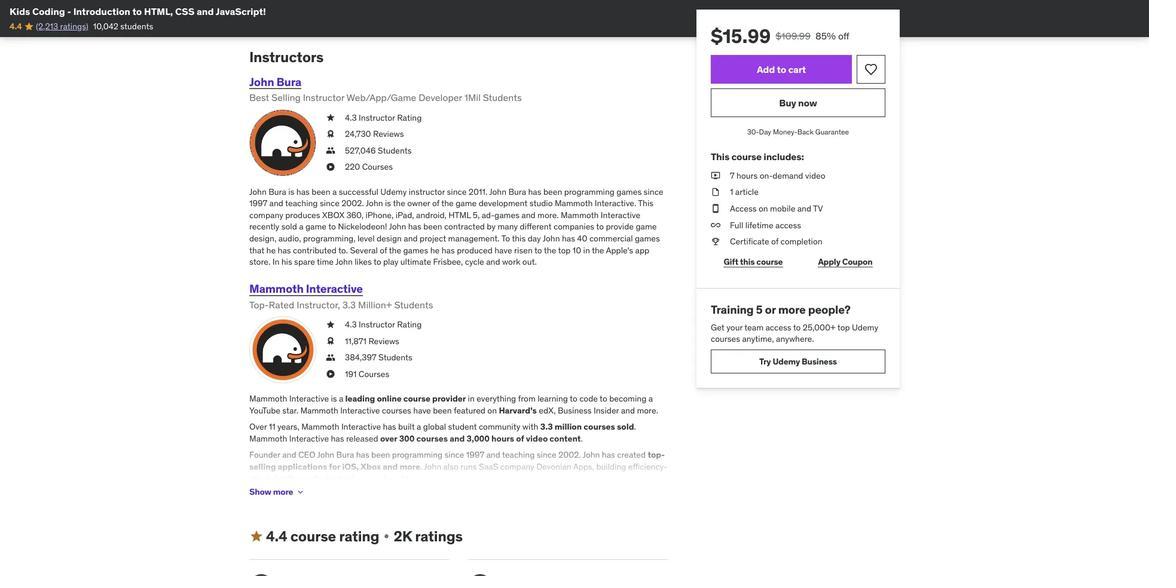 Task type: describe. For each thing, give the bounding box(es) containing it.
years,
[[277, 422, 299, 433]]

the up html
[[441, 198, 454, 209]]

wishlist image
[[864, 62, 878, 77]]

has up the building
[[602, 450, 615, 461]]

11
[[269, 422, 275, 433]]

have inside john bura is has been a successful udemy instructor since 2011. john bura has been programming games since 1997 and teaching since 2002. john is the owner of the game development studio mammoth interactive. this company produces xbox 360, iphone, ipad, android, html 5, ad-games and more. mammoth interactive recently sold a game to nickelodeon! john has been contracted by many different companies to provide game design, audio, programming, level design and project management. to this day john has 40 commercial games that he has contributed to. several of the games he has produced have risen to the top 10 in the apple's app store. in his spare time john likes to play ultimate frisbee, cycle and work out.
[[495, 245, 512, 256]]

programming inside john bura is has been a successful udemy instructor since 2011. john bura has been programming games since 1997 and teaching since 2002. john is the owner of the game development studio mammoth interactive. this company produces xbox 360, iphone, ipad, android, html 5, ad-games and more. mammoth interactive recently sold a game to nickelodeon! john has been contracted by many different companies to provide game design, audio, programming, level design and project management. to this day john has 40 commercial games that he has contributed to. several of the games he has produced have risen to the top 10 in the apple's app store. in his spare time john likes to play ultimate frisbee, cycle and work out.
[[564, 187, 615, 197]]

workers
[[370, 474, 399, 484]]

more. inside john bura is has been a successful udemy instructor since 2011. john bura has been programming games since 1997 and teaching since 2002. john is the owner of the game development studio mammoth interactive. this company produces xbox 360, iphone, ipad, android, html 5, ad-games and more. mammoth interactive recently sold a game to nickelodeon! john has been contracted by many different companies to provide game design, audio, programming, level design and project management. to this day john has 40 commercial games that he has contributed to. several of the games he has produced have risen to the top 10 in the apple's app store. in his spare time john likes to play ultimate frisbee, cycle and work out.
[[538, 210, 559, 221]]

. for 3.3 million courses sold
[[634, 422, 636, 433]]

developer
[[419, 92, 462, 104]]

founder
[[249, 450, 280, 461]]

sold inside john bura is has been a successful udemy instructor since 2011. john bura has been programming games since 1997 and teaching since 2002. john is the owner of the game development studio mammoth interactive. this company produces xbox 360, iphone, ipad, android, html 5, ad-games and more. mammoth interactive recently sold a game to nickelodeon! john has been contracted by many different companies to provide game design, audio, programming, level design and project management. to this day john has 40 commercial games that he has contributed to. several of the games he has produced have risen to the top 10 in the apple's app store. in his spare time john likes to play ultimate frisbee, cycle and work out.
[[281, 222, 297, 232]]

xsmall image for 191 courses
[[326, 369, 335, 380]]

john inside . john also runs saas company devonian apps, building efficiency- minded software for technology workers like you.
[[424, 462, 441, 473]]

over 300 courses and 3,000 hours of video content .
[[380, 434, 583, 444]]

and right design at the top of page
[[404, 233, 418, 244]]

to up insider
[[600, 394, 607, 404]]

runs
[[461, 462, 477, 473]]

to up commercial
[[596, 222, 604, 232]]

over
[[249, 422, 267, 433]]

business for udemy
[[802, 356, 837, 367]]

add to cart button
[[711, 55, 852, 84]]

. for top- selling applications for ios, xbox and more
[[420, 462, 422, 473]]

coupon
[[842, 256, 873, 267]]

this course includes:
[[711, 151, 804, 163]]

software
[[279, 474, 312, 484]]

to up "harvard's edx, business insider and more."
[[570, 394, 578, 404]]

rating for bura
[[397, 112, 422, 123]]

1 vertical spatial programming
[[392, 450, 443, 461]]

0 vertical spatial access
[[776, 220, 801, 230]]

training
[[711, 303, 754, 317]]

students
[[120, 21, 153, 32]]

of down design at the top of page
[[380, 245, 387, 256]]

instructor inside john bura best selling instructor web/app/game developer 1mil students
[[303, 92, 344, 104]]

has up his
[[278, 245, 291, 256]]

to up students
[[132, 5, 142, 17]]

1 horizontal spatial udemy
[[773, 356, 800, 367]]

students inside john bura best selling instructor web/app/game developer 1mil students
[[483, 92, 522, 104]]

course left rating
[[290, 528, 336, 546]]

a right built
[[417, 422, 421, 433]]

2002. inside john bura is has been a successful udemy instructor since 2011. john bura has been programming games since 1997 and teaching since 2002. john is the owner of the game development studio mammoth interactive. this company produces xbox 360, iphone, ipad, android, html 5, ad-games and more. mammoth interactive recently sold a game to nickelodeon! john has been contracted by many different companies to provide game design, audio, programming, level design and project management. to this day john has 40 commercial games that he has contributed to. several of the games he has produced have risen to the top 10 in the apple's app store. in his spare time john likes to play ultimate frisbee, cycle and work out.
[[342, 198, 364, 209]]

project
[[420, 233, 446, 244]]

course right the online
[[404, 394, 431, 404]]

mammoth interactive image
[[249, 317, 316, 384]]

mammoth inside . mammoth interactive has released
[[249, 434, 287, 444]]

everything
[[477, 394, 516, 404]]

minded
[[249, 474, 277, 484]]

full lifetime access
[[730, 220, 801, 230]]

xsmall image for 11,871 reviews
[[326, 336, 335, 347]]

the up "play"
[[389, 245, 401, 256]]

$109.99
[[776, 30, 811, 42]]

instructor
[[409, 187, 445, 197]]

apply coupon
[[818, 256, 873, 267]]

several
[[350, 245, 378, 256]]

programming,
[[303, 233, 356, 244]]

xsmall image for 24,730 reviews
[[326, 129, 335, 140]]

xsmall image for certificate of completion
[[711, 236, 721, 248]]

john right 'ceo'
[[317, 450, 334, 461]]

to inside add to cart button
[[777, 63, 786, 75]]

xbox
[[322, 210, 344, 221]]

instructors
[[249, 48, 324, 66]]

10,042
[[93, 21, 118, 32]]

over
[[380, 434, 397, 444]]

add to cart
[[757, 63, 806, 75]]

created
[[617, 450, 646, 461]]

of down full lifetime access at the right top
[[771, 236, 779, 247]]

since up also
[[445, 450, 464, 461]]

and up recently
[[269, 198, 283, 209]]

students down 11,871 reviews
[[379, 352, 413, 363]]

medium image
[[249, 530, 264, 544]]

course inside gift this course link
[[757, 256, 783, 267]]

1 horizontal spatial sold
[[617, 422, 634, 433]]

and up different
[[522, 210, 536, 221]]

0 horizontal spatial hours
[[492, 434, 514, 444]]

back
[[798, 127, 814, 136]]

has up frisbee,
[[442, 245, 455, 256]]

more inside training 5 or more people? get your team access to 25,000+ top udemy courses anytime, anywhere.
[[778, 303, 806, 317]]

have inside in everything from learning to code to becoming a youtube star. mammoth interactive courses have been featured on
[[413, 405, 431, 416]]

his
[[281, 257, 292, 268]]

recently
[[249, 222, 279, 232]]

reviews for interactive
[[369, 336, 399, 347]]

interactive inside . mammoth interactive has released
[[289, 434, 329, 444]]

team
[[745, 322, 764, 333]]

and right the "css" at the left of page
[[197, 5, 214, 17]]

insider
[[594, 405, 619, 416]]

coding
[[32, 5, 65, 17]]

xsmall image for 220 courses
[[326, 162, 335, 173]]

commercial
[[590, 233, 633, 244]]

since up html
[[447, 187, 467, 197]]

games up 'many'
[[495, 210, 520, 221]]

instructor for interactive
[[359, 319, 395, 330]]

interactive up star.
[[289, 394, 329, 404]]

4.4 for 4.4 course rating
[[266, 528, 287, 546]]

been inside in everything from learning to code to becoming a youtube star. mammoth interactive courses have been featured on
[[433, 405, 452, 416]]

provider
[[432, 394, 466, 404]]

300
[[399, 434, 415, 444]]

a up xbox
[[332, 187, 337, 197]]

and left 'ceo'
[[282, 450, 296, 461]]

4.3 instructor rating for mammoth interactive
[[345, 319, 422, 330]]

0 vertical spatial this
[[711, 151, 730, 163]]

john up apps, on the bottom of the page
[[583, 450, 600, 461]]

this inside john bura is has been a successful udemy instructor since 2011. john bura has been programming games since 1997 and teaching since 2002. john is the owner of the game development studio mammoth interactive. this company produces xbox 360, iphone, ipad, android, html 5, ad-games and more. mammoth interactive recently sold a game to nickelodeon! john has been contracted by many different companies to provide game design, audio, programming, level design and project management. to this day john has 40 commercial games that he has contributed to. several of the games he has produced have risen to the top 10 in the apple's app store. in his spare time john likes to play ultimate frisbee, cycle and work out.
[[512, 233, 526, 244]]

to.
[[338, 245, 348, 256]]

also
[[443, 462, 459, 473]]

cart
[[788, 63, 806, 75]]

introduction
[[73, 5, 130, 17]]

5,
[[473, 210, 480, 221]]

john up iphone,
[[366, 198, 383, 209]]

courses inside training 5 or more people? get your team access to 25,000+ top udemy courses anytime, anywhere.
[[711, 334, 740, 344]]

xsmall image for 4.3 instructor rating
[[326, 112, 335, 124]]

android,
[[416, 210, 447, 221]]

by
[[487, 222, 496, 232]]

4.4 for 4.4
[[10, 21, 22, 32]]

and down the student
[[450, 434, 465, 444]]

of down the with
[[516, 434, 524, 444]]

released
[[346, 434, 378, 444]]

has up studio
[[528, 187, 541, 197]]

apply coupon button
[[805, 250, 886, 274]]

apps,
[[573, 462, 594, 473]]

the right risen
[[544, 245, 556, 256]]

million+
[[358, 299, 392, 311]]

7 hours on-demand video
[[730, 170, 826, 181]]

the up ipad,
[[393, 198, 405, 209]]

of up android,
[[432, 198, 440, 209]]

games up ultimate
[[403, 245, 428, 256]]

for inside . john also runs saas company devonian apps, building efficiency- minded software for technology workers like you.
[[314, 474, 324, 484]]

founder and ceo john bura has been programming since 1997 and teaching since 2002. john has created
[[249, 450, 648, 461]]

youtube
[[249, 405, 280, 416]]

1 he from the left
[[266, 245, 276, 256]]

to left "play"
[[374, 257, 381, 268]]

leading
[[345, 394, 375, 404]]

gift this course
[[724, 256, 783, 267]]

2 horizontal spatial game
[[636, 222, 657, 232]]

4.3 for bura
[[345, 112, 357, 123]]

access
[[730, 203, 757, 214]]

30-
[[747, 127, 759, 136]]

over 11 years, mammoth interactive has built a global student community with 3.3 million courses sold
[[249, 422, 634, 433]]

course up 7
[[732, 151, 762, 163]]

2011. john
[[469, 187, 507, 197]]

buy now
[[779, 97, 817, 109]]

star.
[[282, 405, 298, 416]]

john bura best selling instructor web/app/game developer 1mil students
[[249, 75, 522, 104]]

to inside training 5 or more people? get your team access to 25,000+ top udemy courses anytime, anywhere.
[[793, 322, 801, 333]]

design
[[377, 233, 402, 244]]

bura up the ios,
[[336, 450, 354, 461]]

access inside training 5 or more people? get your team access to 25,000+ top udemy courses anytime, anywhere.
[[766, 322, 791, 333]]

1 article
[[730, 187, 759, 197]]

top inside training 5 or more people? get your team access to 25,000+ top udemy courses anytime, anywhere.
[[838, 322, 850, 333]]

provide
[[606, 222, 634, 232]]

11,871 reviews
[[345, 336, 399, 347]]

time
[[317, 257, 334, 268]]

has up xbox
[[356, 450, 369, 461]]

on-
[[760, 170, 773, 181]]

gift
[[724, 256, 738, 267]]

2 horizontal spatial is
[[385, 198, 391, 209]]

10
[[573, 245, 581, 256]]

people?
[[808, 303, 851, 317]]

instructor for bura
[[359, 112, 395, 123]]

191
[[345, 369, 357, 380]]

money-
[[773, 127, 798, 136]]

a down produces
[[299, 222, 304, 232]]

and left tv
[[798, 203, 812, 214]]

john bura is has been a successful udemy instructor since 2011. john bura has been programming games since 1997 and teaching since 2002. john is the owner of the game development studio mammoth interactive. this company produces xbox 360, iphone, ipad, android, html 5, ad-games and more. mammoth interactive recently sold a game to nickelodeon! john has been contracted by many different companies to provide game design, audio, programming, level design and project management. to this day john has 40 commercial games that he has contributed to. several of the games he has produced have risen to the top 10 in the apple's app store. in his spare time john likes to play ultimate frisbee, cycle and work out.
[[249, 187, 664, 268]]

has inside . mammoth interactive has released
[[331, 434, 344, 444]]

business for edx,
[[558, 405, 592, 416]]

top-
[[648, 450, 665, 461]]

in everything from learning to code to becoming a youtube star. mammoth interactive courses have been featured on
[[249, 394, 653, 416]]

bura up development
[[509, 187, 526, 197]]

show
[[249, 487, 271, 498]]

ratings
[[415, 528, 463, 546]]

spare
[[294, 257, 315, 268]]

has up over
[[383, 422, 396, 433]]

interactive up released
[[341, 422, 381, 433]]

xsmall image inside show more button
[[296, 488, 305, 497]]

try
[[759, 356, 771, 367]]

interactive inside john bura is has been a successful udemy instructor since 2011. john bura has been programming games since 1997 and teaching since 2002. john is the owner of the game development studio mammoth interactive. this company produces xbox 360, iphone, ipad, android, html 5, ad-games and more. mammoth interactive recently sold a game to nickelodeon! john has been contracted by many different companies to provide game design, audio, programming, level design and project management. to this day john has 40 commercial games that he has contributed to. several of the games he has produced have risen to the top 10 in the apple's app store. in his spare time john likes to play ultimate frisbee, cycle and work out.
[[601, 210, 641, 221]]

with
[[523, 422, 538, 433]]

has down companies
[[562, 233, 575, 244]]

games up "app"
[[635, 233, 660, 244]]

udemy inside john bura is has been a successful udemy instructor since 2011. john bura has been programming games since 1997 and teaching since 2002. john is the owner of the game development studio mammoth interactive. this company produces xbox 360, iphone, ipad, android, html 5, ad-games and more. mammoth interactive recently sold a game to nickelodeon! john has been contracted by many different companies to provide game design, audio, programming, level design and project management. to this day john has 40 commercial games that he has contributed to. several of the games he has produced have risen to the top 10 in the apple's app store. in his spare time john likes to play ultimate frisbee, cycle and work out.
[[381, 187, 407, 197]]

ratings)
[[60, 21, 88, 32]]

john up recently
[[249, 187, 267, 197]]

get
[[711, 322, 725, 333]]

to down day
[[535, 245, 542, 256]]

has up produces
[[297, 187, 310, 197]]

since up the devonian
[[537, 450, 557, 461]]

play
[[383, 257, 399, 268]]

students down 24,730 reviews
[[378, 145, 412, 156]]

1 horizontal spatial this
[[740, 256, 755, 267]]



Task type: vqa. For each thing, say whether or not it's contained in the screenshot.
the top access
yes



Task type: locate. For each thing, give the bounding box(es) containing it.
1997 up recently
[[249, 198, 267, 209]]

1 vertical spatial company
[[500, 462, 534, 473]]

courses down 527,046 students
[[362, 162, 393, 173]]

0 vertical spatial 4.4
[[10, 21, 22, 32]]

is for leading
[[331, 394, 337, 404]]

reviews
[[373, 129, 404, 140], [369, 336, 399, 347]]

2 horizontal spatial .
[[634, 422, 636, 433]]

more inside show more button
[[273, 487, 293, 498]]

that
[[249, 245, 264, 256]]

instructor up 11,871 reviews
[[359, 319, 395, 330]]

off
[[838, 30, 850, 42]]

1 horizontal spatial hours
[[737, 170, 758, 181]]

1 vertical spatial in
[[468, 394, 475, 404]]

1 horizontal spatial teaching
[[502, 450, 535, 461]]

4.3 up 24,730
[[345, 112, 357, 123]]

top
[[558, 245, 571, 256], [838, 322, 850, 333]]

course down the certificate of completion
[[757, 256, 783, 267]]

to up anywhere.
[[793, 322, 801, 333]]

teaching inside john bura is has been a successful udemy instructor since 2011. john bura has been programming games since 1997 and teaching since 2002. john is the owner of the game development studio mammoth interactive. this company produces xbox 360, iphone, ipad, android, html 5, ad-games and more. mammoth interactive recently sold a game to nickelodeon! john has been contracted by many different companies to provide game design, audio, programming, level design and project management. to this day john has 40 commercial games that he has contributed to. several of the games he has produced have risen to the top 10 in the apple's app store. in his spare time john likes to play ultimate frisbee, cycle and work out.
[[285, 198, 318, 209]]

work
[[502, 257, 521, 268]]

24,730
[[345, 129, 371, 140]]

gift this course link
[[711, 250, 796, 274]]

1 vertical spatial have
[[413, 405, 431, 416]]

1 horizontal spatial more.
[[637, 405, 658, 416]]

1 horizontal spatial is
[[331, 394, 337, 404]]

courses inside in everything from learning to code to becoming a youtube star. mammoth interactive courses have been featured on
[[382, 405, 411, 416]]

produces
[[285, 210, 320, 221]]

udemy up ipad,
[[381, 187, 407, 197]]

programming down 300
[[392, 450, 443, 461]]

0 vertical spatial 4.3
[[345, 112, 357, 123]]

top inside john bura is has been a successful udemy instructor since 2011. john bura has been programming games since 1997 and teaching since 2002. john is the owner of the game development studio mammoth interactive. this company produces xbox 360, iphone, ipad, android, html 5, ad-games and more. mammoth interactive recently sold a game to nickelodeon! john has been contracted by many different companies to provide game design, audio, programming, level design and project management. to this day john has 40 commercial games that he has contributed to. several of the games he has produced have risen to the top 10 in the apple's app store. in his spare time john likes to play ultimate frisbee, cycle and work out.
[[558, 245, 571, 256]]

. inside . john also runs saas company devonian apps, building efficiency- minded software for technology workers like you.
[[420, 462, 422, 473]]

4.4
[[10, 21, 22, 32], [266, 528, 287, 546]]

you.
[[417, 474, 432, 484]]

0 horizontal spatial .
[[420, 462, 422, 473]]

xsmall image for 4.3 instructor rating
[[326, 319, 335, 331]]

company up recently
[[249, 210, 283, 221]]

0 vertical spatial top
[[558, 245, 571, 256]]

1 vertical spatial hours
[[492, 434, 514, 444]]

-
[[67, 5, 71, 17]]

0 vertical spatial teaching
[[285, 198, 318, 209]]

courses for mammoth interactive
[[359, 369, 389, 380]]

he down project
[[430, 245, 440, 256]]

0 vertical spatial 2002.
[[342, 198, 364, 209]]

since up "app"
[[644, 187, 664, 197]]

frisbee,
[[433, 257, 463, 268]]

courses down 384,397 students
[[359, 369, 389, 380]]

1 horizontal spatial this
[[711, 151, 730, 163]]

2 rating from the top
[[397, 319, 422, 330]]

the down commercial
[[592, 245, 604, 256]]

0 vertical spatial instructor
[[303, 92, 344, 104]]

ceo
[[298, 450, 315, 461]]

1 vertical spatial sold
[[617, 422, 634, 433]]

0 vertical spatial rating
[[397, 112, 422, 123]]

1997 up runs
[[466, 450, 484, 461]]

0 vertical spatial in
[[583, 245, 590, 256]]

1 horizontal spatial .
[[581, 434, 583, 444]]

guarantee
[[816, 127, 849, 136]]

2 he from the left
[[430, 245, 440, 256]]

2k
[[394, 528, 412, 546]]

2 4.3 instructor rating from the top
[[345, 319, 422, 330]]

ultimate
[[401, 257, 431, 268]]

1 horizontal spatial on
[[759, 203, 768, 214]]

and inside top- selling applications for ios, xbox and more
[[383, 462, 398, 473]]

(2,213
[[36, 21, 58, 32]]

1 vertical spatial 2002.
[[559, 450, 581, 461]]

3.3 inside mammoth interactive top-rated instructor, 3.3 million+ students
[[342, 299, 356, 311]]

1 horizontal spatial 3.3
[[540, 422, 553, 433]]

owner
[[407, 198, 430, 209]]

courses for john bura
[[362, 162, 393, 173]]

0 vertical spatial programming
[[564, 187, 615, 197]]

rating down web/app/game
[[397, 112, 422, 123]]

day
[[528, 233, 541, 244]]

on inside in everything from learning to code to becoming a youtube star. mammoth interactive courses have been featured on
[[488, 405, 497, 416]]

2k ratings
[[394, 528, 463, 546]]

interactive inside in everything from learning to code to becoming a youtube star. mammoth interactive courses have been featured on
[[340, 405, 380, 416]]

1 vertical spatial .
[[581, 434, 583, 444]]

1 vertical spatial business
[[558, 405, 592, 416]]

game up "app"
[[636, 222, 657, 232]]

a inside in everything from learning to code to becoming a youtube star. mammoth interactive courses have been featured on
[[649, 394, 653, 404]]

has down ipad,
[[408, 222, 421, 232]]

1 vertical spatial top
[[838, 322, 850, 333]]

0 vertical spatial business
[[802, 356, 837, 367]]

0 vertical spatial for
[[329, 462, 340, 473]]

. up created
[[634, 422, 636, 433]]

harvard's
[[499, 405, 537, 416]]

applications
[[278, 462, 327, 473]]

to left cart
[[777, 63, 786, 75]]

companies
[[554, 222, 595, 232]]

2 vertical spatial udemy
[[773, 356, 800, 367]]

and left work
[[486, 257, 500, 268]]

1 horizontal spatial for
[[329, 462, 340, 473]]

2 horizontal spatial udemy
[[852, 322, 879, 333]]

built
[[398, 422, 415, 433]]

becoming
[[610, 394, 647, 404]]

1 vertical spatial on
[[488, 405, 497, 416]]

1 vertical spatial more.
[[637, 405, 658, 416]]

40
[[577, 233, 588, 244]]

and up workers
[[383, 462, 398, 473]]

. mammoth interactive has released
[[249, 422, 636, 444]]

0 vertical spatial company
[[249, 210, 283, 221]]

top down people?
[[838, 322, 850, 333]]

mammoth inside in everything from learning to code to becoming a youtube star. mammoth interactive courses have been featured on
[[300, 405, 338, 416]]

mammoth inside mammoth interactive top-rated instructor, 3.3 million+ students
[[249, 282, 304, 296]]

hours right 7
[[737, 170, 758, 181]]

mammoth interactive link
[[249, 282, 363, 296]]

try udemy business
[[759, 356, 837, 367]]

1 horizontal spatial 4.4
[[266, 528, 287, 546]]

24,730 reviews
[[345, 129, 404, 140]]

udemy inside training 5 or more people? get your team access to 25,000+ top udemy courses anytime, anywhere.
[[852, 322, 879, 333]]

students inside mammoth interactive top-rated instructor, 3.3 million+ students
[[394, 299, 433, 311]]

more inside top- selling applications for ios, xbox and more
[[400, 462, 420, 473]]

web/app/game
[[347, 92, 416, 104]]

1 vertical spatial 1997
[[466, 450, 484, 461]]

2 vertical spatial is
[[331, 394, 337, 404]]

million
[[555, 422, 582, 433]]

students
[[483, 92, 522, 104], [378, 145, 412, 156], [394, 299, 433, 311], [379, 352, 413, 363]]

teaching
[[285, 198, 318, 209], [502, 450, 535, 461]]

company inside . john also runs saas company devonian apps, building efficiency- minded software for technology workers like you.
[[500, 462, 534, 473]]

studio
[[530, 198, 553, 209]]

xsmall image
[[326, 129, 335, 140], [326, 145, 335, 157], [326, 162, 335, 173], [711, 219, 721, 231], [711, 236, 721, 248], [326, 319, 335, 331], [382, 532, 391, 542]]

more. down studio
[[538, 210, 559, 221]]

1 horizontal spatial game
[[456, 198, 477, 209]]

likes
[[355, 257, 372, 268]]

0 horizontal spatial video
[[526, 434, 548, 444]]

courses down global
[[417, 434, 448, 444]]

0 vertical spatial sold
[[281, 222, 297, 232]]

1 vertical spatial reviews
[[369, 336, 399, 347]]

courses down the online
[[382, 405, 411, 416]]

1997
[[249, 198, 267, 209], [466, 450, 484, 461]]

john inside john bura best selling instructor web/app/game developer 1mil students
[[249, 75, 274, 89]]

4.3 instructor rating
[[345, 112, 422, 123], [345, 319, 422, 330]]

development
[[479, 198, 528, 209]]

xsmall image
[[326, 112, 335, 124], [711, 170, 721, 182], [711, 186, 721, 198], [711, 203, 721, 215], [326, 336, 335, 347], [326, 352, 335, 364], [326, 369, 335, 380], [296, 488, 305, 497]]

0 horizontal spatial is
[[288, 187, 294, 197]]

4.4 course rating
[[266, 528, 379, 546]]

have down to
[[495, 245, 512, 256]]

have up global
[[413, 405, 431, 416]]

xsmall image for full lifetime access
[[711, 219, 721, 231]]

1
[[730, 187, 733, 197]]

0 vertical spatial 3.3
[[342, 299, 356, 311]]

more down software
[[273, 487, 293, 498]]

(2,213 ratings)
[[36, 21, 88, 32]]

0 horizontal spatial programming
[[392, 450, 443, 461]]

1 vertical spatial this
[[740, 256, 755, 267]]

xsmall image for 384,397 students
[[326, 352, 335, 364]]

now
[[798, 97, 817, 109]]

384,397
[[345, 352, 377, 363]]

interactive up provide at top right
[[601, 210, 641, 221]]

527,046
[[345, 145, 376, 156]]

kids
[[10, 5, 30, 17]]

xsmall image for 7 hours on-demand video
[[711, 170, 721, 182]]

to down xbox
[[328, 222, 336, 232]]

your
[[727, 322, 743, 333]]

bura up "selling"
[[277, 75, 301, 89]]

rating for interactive
[[397, 319, 422, 330]]

1 horizontal spatial more
[[400, 462, 420, 473]]

0 horizontal spatial business
[[558, 405, 592, 416]]

in right 10
[[583, 245, 590, 256]]

1 horizontal spatial video
[[805, 170, 826, 181]]

selling
[[249, 462, 276, 473]]

1 vertical spatial is
[[385, 198, 391, 209]]

0 vertical spatial hours
[[737, 170, 758, 181]]

0 vertical spatial .
[[634, 422, 636, 433]]

1 horizontal spatial 1997
[[466, 450, 484, 461]]

1 horizontal spatial 2002.
[[559, 450, 581, 461]]

0 horizontal spatial in
[[468, 394, 475, 404]]

business up million
[[558, 405, 592, 416]]

nickelodeon!
[[338, 222, 387, 232]]

this inside john bura is has been a successful udemy instructor since 2011. john bura has been programming games since 1997 and teaching since 2002. john is the owner of the game development studio mammoth interactive. this company produces xbox 360, iphone, ipad, android, html 5, ad-games and more. mammoth interactive recently sold a game to nickelodeon! john has been contracted by many different companies to provide game design, audio, programming, level design and project management. to this day john has 40 commercial games that he has contributed to. several of the games he has produced have risen to the top 10 in the apple's app store. in his spare time john likes to play ultimate frisbee, cycle and work out.
[[638, 198, 654, 209]]

1 vertical spatial for
[[314, 474, 324, 484]]

. inside . mammoth interactive has released
[[634, 422, 636, 433]]

john down to.
[[335, 257, 353, 268]]

hours
[[737, 170, 758, 181], [492, 434, 514, 444]]

access down or
[[766, 322, 791, 333]]

0 horizontal spatial teaching
[[285, 198, 318, 209]]

student
[[448, 422, 477, 433]]

top- selling applications for ios, xbox and more
[[249, 450, 665, 473]]

has
[[297, 187, 310, 197], [528, 187, 541, 197], [408, 222, 421, 232], [562, 233, 575, 244], [278, 245, 291, 256], [442, 245, 455, 256], [383, 422, 396, 433], [331, 434, 344, 444], [356, 450, 369, 461], [602, 450, 615, 461]]

0 vertical spatial reviews
[[373, 129, 404, 140]]

0 horizontal spatial 1997
[[249, 198, 267, 209]]

courses down get
[[711, 334, 740, 344]]

online
[[377, 394, 402, 404]]

xsmall image for 527,046 students
[[326, 145, 335, 157]]

1 vertical spatial more
[[400, 462, 420, 473]]

0 horizontal spatial 3.3
[[342, 299, 356, 311]]

0 vertical spatial is
[[288, 187, 294, 197]]

2 vertical spatial instructor
[[359, 319, 395, 330]]

john up 'you.'
[[424, 462, 441, 473]]

. up 'you.'
[[420, 462, 422, 473]]

4.3 instructor rating up 24,730 reviews
[[345, 112, 422, 123]]

2 vertical spatial .
[[420, 462, 422, 473]]

1 horizontal spatial he
[[430, 245, 440, 256]]

is
[[288, 187, 294, 197], [385, 198, 391, 209], [331, 394, 337, 404]]

0 vertical spatial on
[[759, 203, 768, 214]]

191 courses
[[345, 369, 389, 380]]

more
[[778, 303, 806, 317], [400, 462, 420, 473], [273, 487, 293, 498]]

. down million
[[581, 434, 583, 444]]

the
[[393, 198, 405, 209], [441, 198, 454, 209], [389, 245, 401, 256], [544, 245, 556, 256], [592, 245, 604, 256]]

john down ipad,
[[389, 222, 406, 232]]

john right day
[[543, 233, 560, 244]]

1 vertical spatial access
[[766, 322, 791, 333]]

demand
[[773, 170, 803, 181]]

0 vertical spatial this
[[512, 233, 526, 244]]

xsmall image left 220
[[326, 162, 335, 173]]

sold up "audio,"
[[281, 222, 297, 232]]

mammoth interactive is a leading online course provider
[[249, 394, 466, 404]]

2 horizontal spatial more
[[778, 303, 806, 317]]

1 4.3 from the top
[[345, 112, 357, 123]]

1 vertical spatial courses
[[359, 369, 389, 380]]

1 vertical spatial 3.3
[[540, 422, 553, 433]]

top left 10
[[558, 245, 571, 256]]

2002. up 360,
[[342, 198, 364, 209]]

bura inside john bura best selling instructor web/app/game developer 1mil students
[[277, 75, 301, 89]]

85%
[[816, 30, 836, 42]]

john bura image
[[249, 110, 316, 177]]

rating up 11,871 reviews
[[397, 319, 422, 330]]

to
[[132, 5, 142, 17], [777, 63, 786, 75], [328, 222, 336, 232], [596, 222, 604, 232], [535, 245, 542, 256], [374, 257, 381, 268], [793, 322, 801, 333], [570, 394, 578, 404], [600, 394, 607, 404]]

2 4.3 from the top
[[345, 319, 357, 330]]

1 vertical spatial video
[[526, 434, 548, 444]]

lifetime
[[746, 220, 774, 230]]

xsmall image left 24,730
[[326, 129, 335, 140]]

4.3 instructor rating for john bura
[[345, 112, 422, 123]]

1 vertical spatial instructor
[[359, 112, 395, 123]]

been
[[312, 187, 330, 197], [544, 187, 562, 197], [423, 222, 442, 232], [433, 405, 452, 416], [371, 450, 390, 461]]

featured
[[454, 405, 486, 416]]

for inside top- selling applications for ios, xbox and more
[[329, 462, 340, 473]]

company inside john bura is has been a successful udemy instructor since 2011. john bura has been programming games since 1997 and teaching since 2002. john is the owner of the game development studio mammoth interactive. this company produces xbox 360, iphone, ipad, android, html 5, ad-games and more. mammoth interactive recently sold a game to nickelodeon! john has been contracted by many different companies to provide game design, audio, programming, level design and project management. to this day john has 40 commercial games that he has contributed to. several of the games he has produced have risen to the top 10 in the apple's app store. in his spare time john likes to play ultimate frisbee, cycle and work out.
[[249, 210, 283, 221]]

in
[[273, 257, 279, 268]]

for left the ios,
[[329, 462, 340, 473]]

0 vertical spatial 1997
[[249, 198, 267, 209]]

1997 inside john bura is has been a successful udemy instructor since 2011. john bura has been programming games since 1997 and teaching since 2002. john is the owner of the game development studio mammoth interactive. this company produces xbox 360, iphone, ipad, android, html 5, ad-games and more. mammoth interactive recently sold a game to nickelodeon! john has been contracted by many different companies to provide game design, audio, programming, level design and project management. to this day john has 40 commercial games that he has contributed to. several of the games he has produced have risen to the top 10 in the apple's app store. in his spare time john likes to play ultimate frisbee, cycle and work out.
[[249, 198, 267, 209]]

1 vertical spatial udemy
[[852, 322, 879, 333]]

is for been
[[288, 187, 294, 197]]

0 horizontal spatial on
[[488, 405, 497, 416]]

0 horizontal spatial udemy
[[381, 187, 407, 197]]

show more button
[[249, 481, 305, 505]]

mammoth interactive top-rated instructor, 3.3 million+ students
[[249, 282, 433, 311]]

he up the in
[[266, 245, 276, 256]]

bura up produces
[[269, 187, 286, 197]]

contracted
[[444, 222, 485, 232]]

1 vertical spatial rating
[[397, 319, 422, 330]]

0 vertical spatial udemy
[[381, 187, 407, 197]]

7
[[730, 170, 735, 181]]

interactive up 'ceo'
[[289, 434, 329, 444]]

video down the with
[[526, 434, 548, 444]]

0 horizontal spatial he
[[266, 245, 276, 256]]

0 horizontal spatial for
[[314, 474, 324, 484]]

4.3 for interactive
[[345, 319, 357, 330]]

buy
[[779, 97, 796, 109]]

on down everything
[[488, 405, 497, 416]]

students right million+
[[394, 299, 433, 311]]

courses down insider
[[584, 422, 615, 433]]

game up html
[[456, 198, 477, 209]]

is left leading
[[331, 394, 337, 404]]

0 vertical spatial video
[[805, 170, 826, 181]]

out.
[[523, 257, 537, 268]]

360,
[[346, 210, 364, 221]]

sold
[[281, 222, 297, 232], [617, 422, 634, 433]]

instructor right "selling"
[[303, 92, 344, 104]]

this right gift
[[740, 256, 755, 267]]

game down produces
[[306, 222, 327, 232]]

teaching up produces
[[285, 198, 318, 209]]

harvard's edx, business insider and more.
[[499, 405, 658, 416]]

384,397 students
[[345, 352, 413, 363]]

audio,
[[278, 233, 301, 244]]

0 horizontal spatial 4.4
[[10, 21, 22, 32]]

in inside in everything from learning to code to becoming a youtube star. mammoth interactive courses have been featured on
[[468, 394, 475, 404]]

xsmall image for 1 article
[[711, 186, 721, 198]]

mobile
[[770, 203, 796, 214]]

games up interactive.
[[617, 187, 642, 197]]

1 horizontal spatial in
[[583, 245, 590, 256]]

on up full lifetime access at the right top
[[759, 203, 768, 214]]

0 horizontal spatial have
[[413, 405, 431, 416]]

and up saas
[[486, 450, 500, 461]]

0 horizontal spatial this
[[512, 233, 526, 244]]

1 horizontal spatial have
[[495, 245, 512, 256]]

1 rating from the top
[[397, 112, 422, 123]]

community
[[479, 422, 521, 433]]

2 vertical spatial more
[[273, 487, 293, 498]]

4.4 down kids
[[10, 21, 22, 32]]

0 horizontal spatial more.
[[538, 210, 559, 221]]

527,046 students
[[345, 145, 412, 156]]

try udemy business link
[[711, 350, 886, 374]]

access
[[776, 220, 801, 230], [766, 322, 791, 333]]

reviews for bura
[[373, 129, 404, 140]]

1 4.3 instructor rating from the top
[[345, 112, 422, 123]]

1 vertical spatial teaching
[[502, 450, 535, 461]]

xsmall image for access on mobile and tv
[[711, 203, 721, 215]]

4.3 instructor rating up 11,871 reviews
[[345, 319, 422, 330]]

and down becoming
[[621, 405, 635, 416]]

0 horizontal spatial game
[[306, 222, 327, 232]]

interactive up instructor,
[[306, 282, 363, 296]]

xsmall image left 2k
[[382, 532, 391, 542]]

0 horizontal spatial more
[[273, 487, 293, 498]]

a left leading
[[339, 394, 343, 404]]

on
[[759, 203, 768, 214], [488, 405, 497, 416]]

is up iphone,
[[385, 198, 391, 209]]

1 horizontal spatial business
[[802, 356, 837, 367]]

in inside john bura is has been a successful udemy instructor since 2011. john bura has been programming games since 1997 and teaching since 2002. john is the owner of the game development studio mammoth interactive. this company produces xbox 360, iphone, ipad, android, html 5, ad-games and more. mammoth interactive recently sold a game to nickelodeon! john has been contracted by many different companies to provide game design, audio, programming, level design and project management. to this day john has 40 commercial games that he has contributed to. several of the games he has produced have risen to the top 10 in the apple's app store. in his spare time john likes to play ultimate frisbee, cycle and work out.
[[583, 245, 590, 256]]

0 vertical spatial have
[[495, 245, 512, 256]]

a
[[332, 187, 337, 197], [299, 222, 304, 232], [339, 394, 343, 404], [649, 394, 653, 404], [417, 422, 421, 433]]

interactive inside mammoth interactive top-rated instructor, 3.3 million+ students
[[306, 282, 363, 296]]

rating
[[339, 528, 379, 546]]

since up xbox
[[320, 198, 340, 209]]



